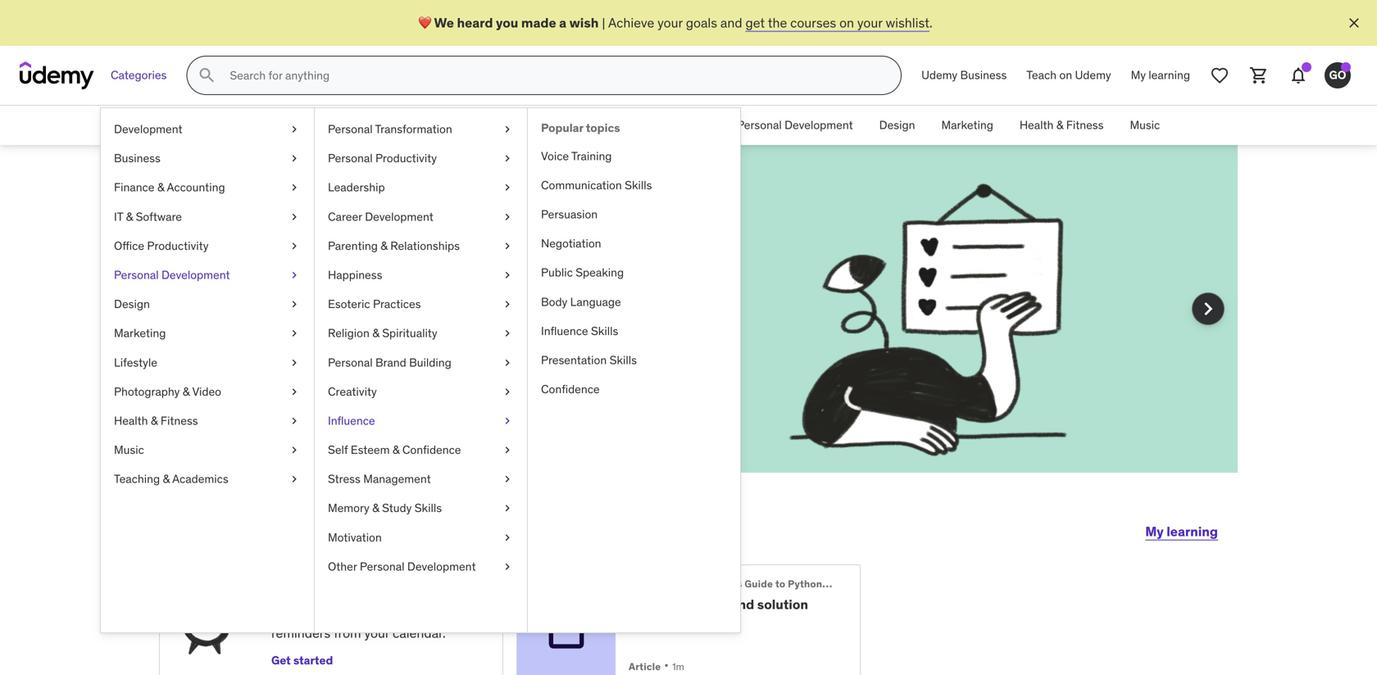 Task type: describe. For each thing, give the bounding box(es) containing it.
music for bottom "music" link
[[114, 443, 144, 458]]

0 vertical spatial music link
[[1117, 106, 1174, 145]]

self esteem & confidence link
[[315, 436, 527, 465]]

music for topmost "music" link
[[1131, 118, 1161, 133]]

the ultimate beginners guide to python programming 11. homework and solution
[[629, 578, 891, 613]]

public
[[541, 265, 573, 280]]

article
[[629, 661, 661, 674]]

first
[[341, 325, 364, 342]]

& for it & software link related to lifestyle
[[126, 209, 133, 224]]

finance & accounting for lifestyle
[[114, 180, 225, 195]]

development for career development link
[[365, 209, 434, 224]]

schedule time to learn a little each day adds up. get reminders from your calendar.
[[271, 582, 446, 642]]

xsmall image for creativity
[[501, 384, 514, 400]]

courses inside get the courses on your wishlist
[[424, 306, 470, 323]]

popular topics
[[541, 121, 621, 135]]

your left goals
[[658, 14, 683, 31]]

homework
[[648, 597, 728, 613]]

photography & video link
[[101, 378, 314, 407]]

xsmall image for business
[[288, 151, 301, 167]]

confidence link
[[528, 375, 741, 404]]

start
[[226, 512, 290, 546]]

2 horizontal spatial the
[[768, 14, 788, 31]]

1 horizontal spatial productivity
[[376, 151, 437, 166]]

relationships
[[391, 239, 460, 253]]

1 vertical spatial my learning link
[[1146, 513, 1219, 552]]

0 vertical spatial my learning link
[[1122, 56, 1201, 95]]

calendar.
[[393, 626, 446, 642]]

parenting & relationships
[[328, 239, 460, 253]]

lifestyle link
[[101, 348, 314, 378]]

development link
[[101, 115, 314, 144]]

xsmall image for career development
[[501, 209, 514, 225]]

parenting
[[328, 239, 378, 253]]

xsmall image for personal transformation
[[501, 121, 514, 137]]

other personal development link
[[315, 553, 527, 582]]

a inside did you make a wish?
[[447, 217, 467, 259]]

you inside did you make a wish?
[[284, 217, 344, 259]]

0 horizontal spatial health & fitness link
[[101, 407, 314, 436]]

finance & accounting link for health & fitness
[[372, 106, 509, 145]]

stress management link
[[315, 465, 527, 494]]

1 horizontal spatial on
[[840, 14, 855, 31]]

building
[[409, 355, 452, 370]]

11. homework and solution link
[[629, 597, 834, 613]]

time
[[218, 306, 247, 323]]

started
[[293, 654, 333, 669]]

finance for lifestyle
[[114, 180, 155, 195]]

adds
[[367, 607, 396, 624]]

time
[[333, 582, 362, 599]]

esoteric practices link
[[315, 290, 527, 319]]

xsmall image for it & software
[[288, 209, 301, 225]]

management
[[363, 472, 431, 487]]

1 horizontal spatial health & fitness link
[[1007, 106, 1117, 145]]

1 horizontal spatial health & fitness
[[1020, 118, 1104, 133]]

stress
[[328, 472, 361, 487]]

parenting & relationships link
[[315, 232, 527, 261]]

video
[[192, 385, 221, 399]]

come
[[311, 306, 344, 323]]

communication
[[541, 178, 622, 193]]

step
[[367, 325, 393, 342]]

marketing for lifestyle
[[114, 326, 166, 341]]

xsmall image for stress management
[[501, 472, 514, 488]]

presentation skills
[[541, 353, 637, 368]]

voice
[[541, 149, 569, 163]]

learning for my learning link to the top
[[1149, 68, 1191, 83]]

skills down stress management link
[[415, 501, 442, 516]]

leadership link
[[315, 173, 527, 202]]

marketing link for health & fitness
[[929, 106, 1007, 145]]

personal for personal brand building 'link'
[[328, 355, 373, 370]]

memory & study skills
[[328, 501, 442, 516]]

teach
[[1027, 68, 1057, 83]]

1 vertical spatial health & fitness
[[114, 414, 198, 428]]

learning,
[[295, 512, 414, 546]]

carousel element
[[139, 145, 1238, 513]]

personal development for lifestyle
[[114, 268, 230, 283]]

& for photography & video link
[[183, 385, 190, 399]]

creativity link
[[315, 378, 527, 407]]

happiness
[[328, 268, 383, 283]]

Search for anything text field
[[227, 62, 882, 89]]

finance & accounting link for lifestyle
[[101, 173, 314, 202]]

the inside get the courses on your wishlist
[[401, 306, 421, 323]]

personal development for health & fitness
[[737, 118, 854, 133]]

1 horizontal spatial courses
[[791, 14, 837, 31]]

1 horizontal spatial a
[[559, 14, 567, 31]]

xsmall image for teaching & academics
[[288, 472, 301, 488]]

it & software for health & fitness
[[522, 118, 590, 133]]

& inside "self esteem & confidence" link
[[393, 443, 400, 458]]

1 vertical spatial fitness
[[161, 414, 198, 428]]

office productivity link for health & fitness
[[603, 106, 724, 145]]

reminders
[[271, 626, 331, 642]]

and take the first step toward your goals.
[[262, 325, 502, 342]]

design for lifestyle
[[114, 297, 150, 312]]

esoteric practices
[[328, 297, 421, 312]]

udemy image
[[20, 62, 94, 89]]

teach on udemy
[[1027, 68, 1112, 83]]

motivation
[[328, 530, 382, 545]]

and inside carousel element
[[265, 325, 287, 342]]

1 vertical spatial health
[[114, 414, 148, 428]]

& for religion & spirituality link
[[373, 326, 380, 341]]

1 unread notification image
[[1302, 62, 1312, 72]]

did you make a wish?
[[218, 217, 467, 300]]

other
[[328, 560, 357, 574]]

teach on udemy link
[[1017, 56, 1122, 95]]

udemy business
[[922, 68, 1007, 83]]

office for lifestyle
[[114, 239, 144, 253]]

0 vertical spatial fitness
[[1067, 118, 1104, 133]]

and inside the ultimate beginners guide to python programming 11. homework and solution
[[731, 597, 755, 613]]

each
[[312, 607, 340, 624]]

0 vertical spatial health
[[1020, 118, 1054, 133]]

other personal development
[[328, 560, 476, 574]]

xsmall image for design
[[288, 297, 301, 313]]

xsmall image for finance & accounting
[[288, 180, 301, 196]]

religion
[[328, 326, 370, 341]]

xsmall image for self esteem & confidence
[[501, 443, 514, 459]]

influence for influence
[[328, 414, 375, 428]]

shopping cart with 0 items image
[[1250, 66, 1270, 85]]

xsmall image for leadership
[[501, 180, 514, 196]]

schedule
[[271, 582, 330, 599]]

did
[[218, 217, 278, 259]]

❤️   we heard you made a wish | achieve your goals and get the courses on your wishlist .
[[419, 14, 933, 31]]

it for lifestyle
[[114, 209, 123, 224]]

spirituality
[[382, 326, 438, 341]]

2 vertical spatial the
[[319, 325, 338, 342]]

academics
[[172, 472, 229, 487]]

xsmall image for health & fitness
[[288, 413, 301, 429]]

get started
[[271, 654, 333, 669]]

finance & accounting for health & fitness
[[385, 118, 496, 133]]

let's
[[159, 512, 221, 546]]

1 vertical spatial my learning
[[1146, 524, 1219, 540]]

it & software link for health & fitness
[[509, 106, 603, 145]]

voice training
[[541, 149, 612, 163]]

career development
[[328, 209, 434, 224]]

wish?
[[218, 258, 314, 300]]

made
[[522, 14, 557, 31]]

it & software for lifestyle
[[114, 209, 182, 224]]

it for health & fitness
[[522, 118, 531, 133]]

let's start learning, gary
[[159, 512, 485, 546]]

heard
[[457, 14, 493, 31]]

1 udemy from the left
[[922, 68, 958, 83]]

0 vertical spatial you
[[496, 14, 519, 31]]

office for health & fitness
[[617, 118, 647, 133]]

personal for the personal transformation link
[[328, 122, 373, 137]]

python
[[788, 578, 823, 591]]

make for you
[[350, 217, 441, 259]]

persuasion
[[541, 207, 598, 222]]

xsmall image for personal productivity
[[501, 151, 514, 167]]

submit search image
[[197, 66, 217, 85]]

to inside schedule time to learn a little each day adds up. get reminders from your calendar.
[[365, 582, 378, 599]]

religion & spirituality
[[328, 326, 438, 341]]

office productivity for health & fitness
[[617, 118, 711, 133]]

software for lifestyle
[[136, 209, 182, 224]]

xsmall image for parenting & relationships
[[501, 238, 514, 254]]

marketing link for lifestyle
[[101, 319, 314, 348]]

beginners
[[693, 578, 743, 591]]

get the courses on your wishlist link
[[218, 306, 516, 342]]

office productivity link for lifestyle
[[101, 232, 314, 261]]

career development link
[[315, 202, 527, 232]]

personal brand building
[[328, 355, 452, 370]]

teaching & academics
[[114, 472, 229, 487]]

personal transformation link
[[315, 115, 527, 144]]

0 vertical spatial business
[[961, 68, 1007, 83]]

personal transformation
[[328, 122, 453, 137]]

productivity for lifestyle
[[147, 239, 209, 253]]

leadership
[[328, 180, 385, 195]]

xsmall image for influence
[[501, 413, 514, 429]]

close image
[[1347, 15, 1363, 31]]

personal development link for lifestyle
[[101, 261, 314, 290]]

get for started
[[271, 654, 291, 669]]

topics
[[586, 121, 621, 135]]

my for bottom my learning link
[[1146, 524, 1164, 540]]

office productivity for lifestyle
[[114, 239, 209, 253]]

make for to
[[265, 306, 297, 323]]

little
[[283, 607, 309, 624]]



Task type: locate. For each thing, give the bounding box(es) containing it.
0 vertical spatial my
[[1132, 68, 1147, 83]]

productivity for health & fitness
[[650, 118, 711, 133]]

gary
[[419, 512, 485, 546]]

& for memory & study skills link on the bottom
[[372, 501, 380, 516]]

design link
[[867, 106, 929, 145], [101, 290, 314, 319]]

influence up presentation
[[541, 324, 589, 339]]

1 horizontal spatial personal development link
[[724, 106, 867, 145]]

xsmall image inside religion & spirituality link
[[501, 326, 514, 342]]

office productivity link up communication skills link
[[603, 106, 724, 145]]

it & software
[[522, 118, 590, 133], [114, 209, 182, 224]]

1 vertical spatial finance & accounting
[[114, 180, 225, 195]]

health & fitness down teach on udemy link
[[1020, 118, 1104, 133]]

finance & accounting up personal productivity link
[[385, 118, 496, 133]]

xsmall image for lifestyle
[[288, 355, 301, 371]]

& inside photography & video link
[[183, 385, 190, 399]]

1 horizontal spatial music link
[[1117, 106, 1174, 145]]

presentation skills link
[[528, 346, 741, 375]]

1 vertical spatial design link
[[101, 290, 314, 319]]

xsmall image inside "self esteem & confidence" link
[[501, 443, 514, 459]]

get inside schedule time to learn a little each day adds up. get reminders from your calendar.
[[420, 607, 442, 624]]

2 udemy from the left
[[1076, 68, 1112, 83]]

wish
[[570, 14, 599, 31]]

get up "calendar."
[[420, 607, 442, 624]]

persuasion link
[[528, 200, 741, 229]]

software
[[544, 118, 590, 133], [136, 209, 182, 224]]

business link for health & fitness
[[299, 106, 372, 145]]

0 horizontal spatial office productivity link
[[101, 232, 314, 261]]

1 horizontal spatial it & software
[[522, 118, 590, 133]]

1 vertical spatial software
[[136, 209, 182, 224]]

personal development link
[[724, 106, 867, 145], [101, 261, 314, 290]]

xsmall image inside stress management link
[[501, 472, 514, 488]]

1 vertical spatial get
[[420, 607, 442, 624]]

xsmall image for music
[[288, 443, 301, 459]]

influence element
[[527, 108, 741, 633]]

xsmall image for personal development
[[288, 267, 301, 283]]

design link for health & fitness
[[867, 106, 929, 145]]

influence down creativity
[[328, 414, 375, 428]]

health & fitness link down teach on udemy link
[[1007, 106, 1117, 145]]

1 vertical spatial it & software link
[[101, 202, 314, 232]]

0 horizontal spatial productivity
[[147, 239, 209, 253]]

marketing up lifestyle
[[114, 326, 166, 341]]

0 vertical spatial make
[[350, 217, 441, 259]]

udemy down .
[[922, 68, 958, 83]]

1 vertical spatial the
[[401, 306, 421, 323]]

0 vertical spatial it
[[522, 118, 531, 133]]

wishlist inside get the courses on your wishlist
[[218, 325, 262, 342]]

a
[[271, 607, 280, 624]]

accounting for health & fitness
[[438, 118, 496, 133]]

0 horizontal spatial accounting
[[167, 180, 225, 195]]

and left get
[[721, 14, 743, 31]]

xsmall image inside parenting & relationships link
[[501, 238, 514, 254]]

accounting down development link
[[167, 180, 225, 195]]

esoteric
[[328, 297, 370, 312]]

1 horizontal spatial wishlist
[[886, 14, 930, 31]]

make inside did you make a wish?
[[350, 217, 441, 259]]

your inside schedule time to learn a little each day adds up. get reminders from your calendar.
[[365, 626, 390, 642]]

health down teach
[[1020, 118, 1054, 133]]

xsmall image inside "other personal development" link
[[501, 559, 514, 575]]

&
[[428, 118, 435, 133], [534, 118, 541, 133], [1057, 118, 1064, 133], [157, 180, 164, 195], [126, 209, 133, 224], [381, 239, 388, 253], [373, 326, 380, 341], [183, 385, 190, 399], [151, 414, 158, 428], [393, 443, 400, 458], [163, 472, 170, 487], [372, 501, 380, 516]]

learning
[[1149, 68, 1191, 83], [1167, 524, 1219, 540]]

finance & accounting link
[[372, 106, 509, 145], [101, 173, 314, 202]]

0 horizontal spatial it & software link
[[101, 202, 314, 232]]

xsmall image inside leadership 'link'
[[501, 180, 514, 196]]

xsmall image inside career development link
[[501, 209, 514, 225]]

1 vertical spatial a
[[447, 217, 467, 259]]

health & fitness link down video
[[101, 407, 314, 436]]

finance & accounting link down development link
[[101, 173, 314, 202]]

your left goals.
[[440, 325, 465, 342]]

0 vertical spatial finance & accounting
[[385, 118, 496, 133]]

your up goals.
[[491, 306, 516, 323]]

0 horizontal spatial confidence
[[403, 443, 461, 458]]

influence skills link
[[528, 317, 741, 346]]

development for 'personal development' 'link' related to health & fitness
[[785, 118, 854, 133]]

confidence down influence link
[[403, 443, 461, 458]]

0 vertical spatial confidence
[[541, 382, 600, 397]]

1 vertical spatial design
[[114, 297, 150, 312]]

skills for influence skills
[[591, 324, 619, 339]]

& for the "finance & accounting" link for health & fitness
[[428, 118, 435, 133]]

0 vertical spatial wishlist
[[886, 14, 930, 31]]

presentation
[[541, 353, 607, 368]]

udemy right teach
[[1076, 68, 1112, 83]]

solution
[[758, 597, 809, 613]]

music
[[1131, 118, 1161, 133], [114, 443, 144, 458]]

personal productivity
[[328, 151, 437, 166]]

office
[[617, 118, 647, 133], [114, 239, 144, 253]]

skills for communication skills
[[625, 178, 652, 193]]

0 vertical spatial and
[[721, 14, 743, 31]]

1 horizontal spatial get
[[377, 306, 398, 323]]

photography
[[114, 385, 180, 399]]

& for the "finance & accounting" link for lifestyle
[[157, 180, 164, 195]]

wishlist down time
[[218, 325, 262, 342]]

xsmall image
[[288, 121, 301, 137], [501, 121, 514, 137], [501, 151, 514, 167], [501, 180, 514, 196], [288, 209, 301, 225], [501, 209, 514, 225], [288, 238, 301, 254], [288, 267, 301, 283], [501, 267, 514, 283], [501, 326, 514, 342], [288, 355, 301, 371], [501, 384, 514, 400], [288, 443, 301, 459], [501, 443, 514, 459], [288, 472, 301, 488], [501, 472, 514, 488], [501, 501, 514, 517], [501, 559, 514, 575]]

and left take
[[265, 325, 287, 342]]

health down photography at the bottom left of page
[[114, 414, 148, 428]]

1 horizontal spatial office productivity
[[617, 118, 711, 133]]

0 horizontal spatial it
[[114, 209, 123, 224]]

0 vertical spatial software
[[544, 118, 590, 133]]

1 horizontal spatial design link
[[867, 106, 929, 145]]

accounting
[[438, 118, 496, 133], [167, 180, 225, 195]]

personal for 'personal development' 'link' related to health & fitness
[[737, 118, 782, 133]]

xsmall image inside creativity link
[[501, 384, 514, 400]]

the
[[629, 578, 647, 591]]

business down development link
[[114, 151, 161, 166]]

notifications image
[[1289, 66, 1309, 85]]

& inside religion & spirituality link
[[373, 326, 380, 341]]

courses right get
[[791, 14, 837, 31]]

negotiation
[[541, 236, 602, 251]]

xsmall image inside the marketing link
[[288, 326, 301, 342]]

get
[[377, 306, 398, 323], [420, 607, 442, 624], [271, 654, 291, 669]]

1 vertical spatial personal development link
[[101, 261, 314, 290]]

0 horizontal spatial the
[[319, 325, 338, 342]]

body language link
[[528, 288, 741, 317]]

xsmall image inside teaching & academics link
[[288, 472, 301, 488]]

xsmall image for marketing
[[288, 326, 301, 342]]

office productivity
[[617, 118, 711, 133], [114, 239, 209, 253]]

from
[[334, 626, 361, 642]]

xsmall image inside influence link
[[501, 413, 514, 429]]

it & software link for lifestyle
[[101, 202, 314, 232]]

your down adds
[[365, 626, 390, 642]]

0 vertical spatial finance & accounting link
[[372, 106, 509, 145]]

get the courses on your wishlist
[[218, 306, 516, 342]]

xsmall image inside personal productivity link
[[501, 151, 514, 167]]

1 horizontal spatial design
[[880, 118, 916, 133]]

development
[[785, 118, 854, 133], [114, 122, 183, 137], [365, 209, 434, 224], [162, 268, 230, 283], [408, 560, 476, 574]]

1 vertical spatial music link
[[101, 436, 314, 465]]

xsmall image inside 'motivation' link
[[501, 530, 514, 546]]

xsmall image for photography & video
[[288, 384, 301, 400]]

get the courses on your wishlist link
[[746, 14, 930, 31]]

it & software link
[[509, 106, 603, 145], [101, 202, 314, 232]]

religion & spirituality link
[[315, 319, 527, 348]]

finance & accounting
[[385, 118, 496, 133], [114, 180, 225, 195]]

learning for bottom my learning link
[[1167, 524, 1219, 540]]

1 horizontal spatial the
[[401, 306, 421, 323]]

0 vertical spatial design link
[[867, 106, 929, 145]]

productivity up voice training 'link'
[[650, 118, 711, 133]]

business link for lifestyle
[[101, 144, 314, 173]]

0 vertical spatial marketing
[[942, 118, 994, 133]]

xsmall image
[[288, 151, 301, 167], [288, 180, 301, 196], [501, 238, 514, 254], [288, 297, 301, 313], [501, 297, 514, 313], [288, 326, 301, 342], [501, 355, 514, 371], [288, 384, 301, 400], [288, 413, 301, 429], [501, 413, 514, 429], [501, 530, 514, 546]]

0 horizontal spatial health & fitness
[[114, 414, 198, 428]]

2 horizontal spatial productivity
[[650, 118, 711, 133]]

1 vertical spatial office productivity link
[[101, 232, 314, 261]]

xsmall image for personal brand building
[[501, 355, 514, 371]]

1 vertical spatial make
[[265, 306, 297, 323]]

0 horizontal spatial get
[[271, 654, 291, 669]]

1 vertical spatial office
[[114, 239, 144, 253]]

2 vertical spatial get
[[271, 654, 291, 669]]

business left teach
[[961, 68, 1007, 83]]

xsmall image for esoteric practices
[[501, 297, 514, 313]]

accounting for lifestyle
[[167, 180, 225, 195]]

personal productivity link
[[315, 144, 527, 173]]

1 horizontal spatial office
[[617, 118, 647, 133]]

0 horizontal spatial you
[[284, 217, 344, 259]]

finance for health & fitness
[[385, 118, 425, 133]]

confidence down presentation
[[541, 382, 600, 397]]

programming
[[825, 578, 891, 591]]

the up spirituality
[[401, 306, 421, 323]]

1 vertical spatial health & fitness link
[[101, 407, 314, 436]]

xsmall image inside 'business' link
[[288, 151, 301, 167]]

ultimate
[[649, 578, 691, 591]]

to inside the ultimate beginners guide to python programming 11. homework and solution
[[776, 578, 786, 591]]

get up and take the first step toward your goals.
[[377, 306, 398, 323]]

to
[[250, 306, 262, 323], [776, 578, 786, 591], [365, 582, 378, 599]]

memory
[[328, 501, 370, 516]]

1 vertical spatial business
[[312, 118, 359, 133]]

1 horizontal spatial office productivity link
[[603, 106, 724, 145]]

my learning link
[[1122, 56, 1201, 95], [1146, 513, 1219, 552]]

personal development link for health & fitness
[[724, 106, 867, 145]]

up.
[[399, 607, 417, 624]]

❤️
[[419, 14, 432, 31]]

wishlist image
[[1211, 66, 1230, 85]]

next image
[[1196, 296, 1222, 322]]

fitness down photography & video
[[161, 414, 198, 428]]

xsmall image inside happiness link
[[501, 267, 514, 283]]

0 horizontal spatial it & software
[[114, 209, 182, 224]]

accounting up personal productivity link
[[438, 118, 496, 133]]

you left made
[[496, 14, 519, 31]]

& for teaching & academics link
[[163, 472, 170, 487]]

productivity left "did"
[[147, 239, 209, 253]]

1 horizontal spatial marketing link
[[929, 106, 1007, 145]]

0 vertical spatial my learning
[[1132, 68, 1191, 83]]

you up happiness
[[284, 217, 344, 259]]

2 horizontal spatial to
[[776, 578, 786, 591]]

xsmall image inside development link
[[288, 121, 301, 137]]

xsmall image inside design link
[[288, 297, 301, 313]]

1 vertical spatial and
[[265, 325, 287, 342]]

personal
[[737, 118, 782, 133], [328, 122, 373, 137], [328, 151, 373, 166], [114, 268, 159, 283], [328, 355, 373, 370], [360, 560, 405, 574]]

1 horizontal spatial influence
[[541, 324, 589, 339]]

xsmall image inside memory & study skills link
[[501, 501, 514, 517]]

1 horizontal spatial make
[[350, 217, 441, 259]]

1 vertical spatial on
[[1060, 68, 1073, 83]]

xsmall image for memory & study skills
[[501, 501, 514, 517]]

business up personal productivity
[[312, 118, 359, 133]]

0 vertical spatial productivity
[[650, 118, 711, 133]]

fitness
[[1067, 118, 1104, 133], [161, 414, 198, 428]]

business link
[[299, 106, 372, 145], [101, 144, 314, 173]]

health & fitness down photography at the bottom left of page
[[114, 414, 198, 428]]

0 vertical spatial a
[[559, 14, 567, 31]]

courses up toward
[[424, 306, 470, 323]]

fitness down teach on udemy link
[[1067, 118, 1104, 133]]

body language
[[541, 295, 621, 309]]

negotiation link
[[528, 229, 741, 258]]

marketing down udemy business link
[[942, 118, 994, 133]]

and down guide
[[731, 597, 755, 613]]

design for health & fitness
[[880, 118, 916, 133]]

xsmall image inside the personal transformation link
[[501, 121, 514, 137]]

& for parenting & relationships link
[[381, 239, 388, 253]]

udemy business link
[[912, 56, 1017, 95]]

day
[[343, 607, 364, 624]]

business for lifestyle
[[114, 151, 161, 166]]

0 horizontal spatial fitness
[[161, 414, 198, 428]]

marketing
[[942, 118, 994, 133], [114, 326, 166, 341]]

office productivity link up time
[[101, 232, 314, 261]]

self
[[328, 443, 348, 458]]

article • 1m
[[629, 658, 685, 675]]

practices
[[373, 297, 421, 312]]

0 horizontal spatial finance
[[114, 180, 155, 195]]

& inside parenting & relationships link
[[381, 239, 388, 253]]

0 horizontal spatial design
[[114, 297, 150, 312]]

your left .
[[858, 14, 883, 31]]

office productivity link
[[603, 106, 724, 145], [101, 232, 314, 261]]

xsmall image inside personal brand building 'link'
[[501, 355, 514, 371]]

finance & accounting link up leadership 'link'
[[372, 106, 509, 145]]

language
[[571, 295, 621, 309]]

photography & video
[[114, 385, 221, 399]]

get left started on the bottom of the page
[[271, 654, 291, 669]]

teaching
[[114, 472, 160, 487]]

confidence inside "influence" element
[[541, 382, 600, 397]]

0 vertical spatial office
[[617, 118, 647, 133]]

1m
[[672, 661, 685, 674]]

1 vertical spatial learning
[[1167, 524, 1219, 540]]

xsmall image for religion & spirituality
[[501, 326, 514, 342]]

marketing link up video
[[101, 319, 314, 348]]

xsmall image inside lifestyle link
[[288, 355, 301, 371]]

development for lifestyle 'personal development' 'link'
[[162, 268, 230, 283]]

1 horizontal spatial it & software link
[[509, 106, 603, 145]]

health
[[1020, 118, 1054, 133], [114, 414, 148, 428]]

personal brand building link
[[315, 348, 527, 378]]

get for the
[[377, 306, 398, 323]]

lifestyle
[[114, 355, 157, 370]]

business for health & fitness
[[312, 118, 359, 133]]

the down come
[[319, 325, 338, 342]]

0 vertical spatial accounting
[[438, 118, 496, 133]]

0 horizontal spatial marketing link
[[101, 319, 314, 348]]

public speaking link
[[528, 258, 741, 288]]

0 vertical spatial finance
[[385, 118, 425, 133]]

teaching & academics link
[[101, 465, 314, 494]]

1 vertical spatial finance
[[114, 180, 155, 195]]

0 horizontal spatial design link
[[101, 290, 314, 319]]

xsmall image inside photography & video link
[[288, 384, 301, 400]]

popular
[[541, 121, 584, 135]]

& inside memory & study skills link
[[372, 501, 380, 516]]

2 horizontal spatial on
[[1060, 68, 1073, 83]]

skills down voice training 'link'
[[625, 178, 652, 193]]

1 horizontal spatial it
[[522, 118, 531, 133]]

get inside button
[[271, 654, 291, 669]]

to inside carousel element
[[250, 306, 262, 323]]

body
[[541, 295, 568, 309]]

your inside get the courses on your wishlist
[[491, 306, 516, 323]]

& inside teaching & academics link
[[163, 472, 170, 487]]

xsmall image for other personal development
[[501, 559, 514, 575]]

finance & accounting down development link
[[114, 180, 225, 195]]

0 horizontal spatial influence
[[328, 414, 375, 428]]

0 horizontal spatial personal development
[[114, 268, 230, 283]]

0 horizontal spatial udemy
[[922, 68, 958, 83]]

health & fitness
[[1020, 118, 1104, 133], [114, 414, 198, 428]]

1 horizontal spatial finance & accounting link
[[372, 106, 509, 145]]

1 horizontal spatial fitness
[[1067, 118, 1104, 133]]

you have alerts image
[[1342, 62, 1352, 72]]

1 vertical spatial wishlist
[[218, 325, 262, 342]]

on inside teach on udemy link
[[1060, 68, 1073, 83]]

1 horizontal spatial health
[[1020, 118, 1054, 133]]

a up happiness link
[[447, 217, 467, 259]]

voice training link
[[528, 142, 741, 171]]

transformation
[[375, 122, 453, 137]]

xsmall image for development
[[288, 121, 301, 137]]

& for it & software link for health & fitness
[[534, 118, 541, 133]]

xsmall image inside esoteric practices link
[[501, 297, 514, 313]]

1 vertical spatial it
[[114, 209, 123, 224]]

the right get
[[768, 14, 788, 31]]

1 vertical spatial confidence
[[403, 443, 461, 458]]

0 horizontal spatial health
[[114, 414, 148, 428]]

xsmall image for happiness
[[501, 267, 514, 283]]

on inside get the courses on your wishlist
[[473, 306, 488, 323]]

health & fitness link
[[1007, 106, 1117, 145], [101, 407, 314, 436]]

communication skills link
[[528, 171, 741, 200]]

xsmall image for office productivity
[[288, 238, 301, 254]]

design link for lifestyle
[[101, 290, 314, 319]]

0 vertical spatial health & fitness link
[[1007, 106, 1117, 145]]

true.
[[347, 306, 374, 323]]

0 horizontal spatial music
[[114, 443, 144, 458]]

software for health & fitness
[[544, 118, 590, 133]]

music link
[[1117, 106, 1174, 145], [101, 436, 314, 465]]

influence skills
[[541, 324, 619, 339]]

0 vertical spatial office productivity
[[617, 118, 711, 133]]

creativity
[[328, 385, 377, 399]]

personal for personal productivity link
[[328, 151, 373, 166]]

0 vertical spatial personal development
[[737, 118, 854, 133]]

my for my learning link to the top
[[1132, 68, 1147, 83]]

a left wish
[[559, 14, 567, 31]]

wishlist up udemy business
[[886, 14, 930, 31]]

marketing for health & fitness
[[942, 118, 994, 133]]

xsmall image for motivation
[[501, 530, 514, 546]]

marketing link down udemy business link
[[929, 106, 1007, 145]]

career
[[328, 209, 362, 224]]

productivity down transformation
[[376, 151, 437, 166]]

skills down influence skills link
[[610, 353, 637, 368]]

personal for lifestyle 'personal development' 'link'
[[114, 268, 159, 283]]

skills for presentation skills
[[610, 353, 637, 368]]

1 horizontal spatial finance & accounting
[[385, 118, 496, 133]]

influence for influence skills
[[541, 324, 589, 339]]

0 horizontal spatial wishlist
[[218, 325, 262, 342]]

get inside get the courses on your wishlist
[[377, 306, 398, 323]]

skills down language
[[591, 324, 619, 339]]

0 horizontal spatial make
[[265, 306, 297, 323]]

take
[[290, 325, 316, 342]]

study
[[382, 501, 412, 516]]

2 vertical spatial business
[[114, 151, 161, 166]]



Task type: vqa. For each thing, say whether or not it's contained in the screenshot.
IT related to Health & Fitness
yes



